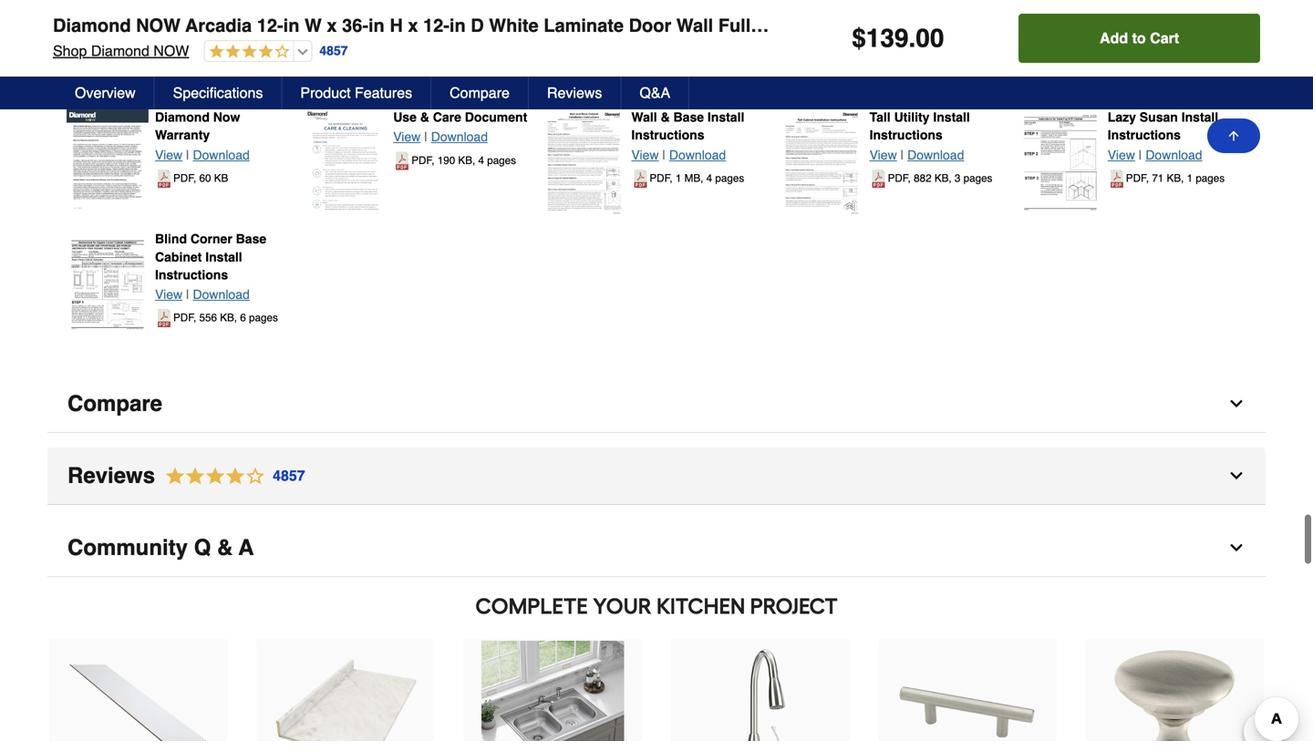 Task type: locate. For each thing, give the bounding box(es) containing it.
now up shop diamond now
[[136, 15, 181, 36]]

&
[[420, 110, 430, 125], [661, 110, 670, 125], [217, 536, 233, 561]]

community q & a button
[[47, 520, 1266, 578]]

1 vertical spatial wall
[[632, 110, 658, 125]]

lazy susan install instructions view | download
[[1108, 110, 1219, 162]]

0 vertical spatial wall
[[677, 15, 714, 36]]

0 vertical spatial compare
[[450, 84, 510, 101]]

| up pdf, 1 mb , 4 pages
[[663, 148, 666, 162]]

brainerd round 1-1/4-in satin nickel round transitional cabinet knob (10-pack) image
[[1104, 641, 1247, 742]]

view link up pdf, 1 mb , 4 pages
[[632, 148, 659, 162]]

| down warranty
[[186, 148, 189, 162]]

1 horizontal spatial 1
[[1188, 173, 1193, 184]]

pages right 3
[[964, 173, 993, 184]]

1 horizontal spatial cabinet
[[868, 15, 935, 36]]

lazy
[[1108, 110, 1137, 125]]

download up pdf, 882 kb , 3 pages
[[908, 148, 965, 162]]

& right use
[[420, 110, 430, 125]]

view link down tall
[[870, 148, 898, 162]]

12- left w
[[257, 15, 283, 36]]

w
[[305, 15, 322, 36]]

0 horizontal spatial x
[[327, 15, 337, 36]]

pdf, 556 kb , 6 pages
[[173, 312, 278, 324]]

wall left fully
[[677, 15, 714, 36]]

in left w
[[283, 15, 300, 36]]

, for blind corner base cabinet install instructions view | download
[[234, 312, 237, 324]]

2 1 from the left
[[1188, 173, 1193, 184]]

d
[[471, 15, 484, 36]]

download inside use & care document view | download
[[431, 130, 488, 144]]

pdf, 882 kb , 3 pages
[[888, 173, 993, 184]]

view link down warranty
[[155, 148, 183, 162]]

diamond up overview
[[91, 42, 149, 59]]

pages right 6 at the left of page
[[249, 312, 278, 324]]

download up pdf, 1 mb , 4 pages
[[670, 148, 726, 162]]

pdf, left 71
[[1127, 173, 1150, 184]]

1 horizontal spatial compare
[[450, 84, 510, 101]]

laminate
[[544, 15, 624, 36]]

x right w
[[327, 15, 337, 36]]

& down "q&a" button
[[661, 110, 670, 125]]

, for tall utility install instructions view | download
[[949, 173, 952, 184]]

view link down use
[[393, 130, 421, 144]]

install right utility
[[934, 110, 971, 125]]

1 right 71
[[1188, 173, 1193, 184]]

install
[[708, 110, 745, 125], [934, 110, 971, 125], [1182, 110, 1219, 125], [205, 250, 242, 264]]

1 horizontal spatial reviews
[[547, 84, 603, 101]]

install up pdf, 1 mb , 4 pages
[[708, 110, 745, 125]]

tall
[[870, 110, 891, 125]]

download inside diamond now warranty view | download
[[193, 148, 250, 162]]

0 vertical spatial 4857
[[320, 43, 348, 58]]

0 horizontal spatial cabinet
[[155, 250, 202, 264]]

brainerd bar 3-in center to center stainless steel cylindrical bar drawer pulls (10-pack) image
[[897, 641, 1039, 742]]

cabinet down the blind
[[155, 250, 202, 264]]

cabinet inside blind corner base cabinet install instructions view | download
[[155, 250, 202, 264]]

, left 3
[[949, 173, 952, 184]]

download up 60
[[193, 148, 250, 162]]

in left h
[[369, 15, 385, 36]]

0 vertical spatial diamond
[[53, 15, 131, 36]]

view link for wall & base install instructions view | download
[[632, 148, 659, 162]]

door right laminate
[[629, 15, 672, 36]]

product features
[[301, 84, 413, 101]]

4 right mb
[[707, 173, 713, 184]]

, for lazy susan install instructions view | download
[[1182, 173, 1185, 184]]

instructions down corner
[[155, 268, 228, 282]]

2 chevron down image from the top
[[1228, 539, 1246, 558]]

install inside blind corner base cabinet install instructions view | download
[[205, 250, 242, 264]]

0 horizontal spatial reviews
[[68, 464, 155, 489]]

2 vertical spatial diamond
[[155, 110, 210, 125]]

diamond up shop
[[53, 15, 131, 36]]

corner
[[191, 232, 232, 246]]

instructions down utility
[[870, 128, 943, 143]]

pdf, left the 556 on the left top of page
[[173, 312, 196, 324]]

0 horizontal spatial in
[[283, 15, 300, 36]]

2 x from the left
[[408, 15, 418, 36]]

download link up pdf, 71 kb , 1 pages
[[1146, 148, 1203, 162]]

1 vertical spatial diamond
[[91, 42, 149, 59]]

0 horizontal spatial &
[[217, 536, 233, 561]]

tall utility install instructions view | download
[[870, 110, 971, 162]]

0 horizontal spatial 12-
[[257, 15, 283, 36]]

4 stars image
[[205, 44, 290, 61], [155, 465, 306, 489]]

door right to
[[1156, 15, 1199, 36]]

arcadia
[[185, 15, 252, 36]]

install inside 'wall & base install instructions view | download'
[[708, 110, 745, 125]]

0 vertical spatial base
[[674, 110, 704, 125]]

diamond inside diamond now warranty view | download
[[155, 110, 210, 125]]

community q & a
[[68, 536, 254, 561]]

139
[[867, 24, 909, 53]]

882
[[914, 173, 932, 184]]

specifications button
[[155, 77, 282, 109]]

a
[[239, 536, 254, 561]]

view link down lazy
[[1108, 148, 1136, 162]]

pdf, left the 190
[[412, 155, 435, 166]]

install inside lazy susan install instructions view | download
[[1182, 110, 1219, 125]]

download up pdf, 71 kb , 1 pages
[[1146, 148, 1203, 162]]

q
[[194, 536, 211, 561]]

kb
[[458, 155, 473, 166], [214, 173, 228, 184], [935, 173, 949, 184], [1167, 173, 1182, 184], [220, 312, 234, 324]]

0 vertical spatial reviews
[[547, 84, 603, 101]]

install inside tall utility install instructions view | download
[[934, 110, 971, 125]]

1 1 from the left
[[676, 173, 682, 184]]

download link
[[431, 130, 488, 144], [193, 148, 250, 162], [670, 148, 726, 162], [908, 148, 965, 162], [1146, 148, 1203, 162], [193, 287, 250, 302]]

0 vertical spatial chevron down image
[[1228, 467, 1246, 486]]

download link for tall utility install instructions view | download
[[908, 148, 965, 162]]

cabinet
[[868, 15, 935, 36], [155, 250, 202, 264]]

pdf, left 60
[[173, 173, 196, 184]]

71
[[1153, 173, 1164, 184]]

& for use
[[420, 110, 430, 125]]

| up pdf, 556 kb , 6 pages
[[186, 287, 189, 302]]

view inside lazy susan install instructions view | download
[[1108, 148, 1136, 162]]

fully
[[719, 15, 761, 36]]

| inside 'wall & base install instructions view | download'
[[663, 148, 666, 162]]

project
[[751, 594, 838, 620]]

base down "q&a" button
[[674, 110, 704, 125]]

community
[[68, 536, 188, 561]]

instructions
[[632, 128, 705, 143], [870, 128, 943, 143], [1108, 128, 1181, 143], [155, 268, 228, 282]]

view
[[393, 130, 421, 144], [155, 148, 183, 162], [632, 148, 659, 162], [870, 148, 898, 162], [1108, 148, 1136, 162], [155, 287, 183, 302]]

| down utility
[[901, 148, 904, 162]]

download link for diamond now warranty view | download
[[193, 148, 250, 162]]

install right susan
[[1182, 110, 1219, 125]]

features
[[355, 84, 413, 101]]

kb right 71
[[1167, 173, 1182, 184]]

download link for wall & base install instructions view | download
[[670, 148, 726, 162]]

pdf, 1 mb , 4 pages
[[650, 173, 745, 184]]

wall down "q&a" button
[[632, 110, 658, 125]]

$ 139 . 00
[[852, 24, 945, 53]]

pages right mb
[[716, 173, 745, 184]]

view down use
[[393, 130, 421, 144]]

view down warranty
[[155, 148, 183, 162]]

0 vertical spatial now
[[136, 15, 181, 36]]

base inside 'wall & base install instructions view | download'
[[674, 110, 704, 125]]

reviews down laminate
[[547, 84, 603, 101]]

h
[[390, 15, 403, 36]]

1 left mb
[[676, 173, 682, 184]]

1 horizontal spatial 4857
[[320, 43, 348, 58]]

1 horizontal spatial base
[[674, 110, 704, 125]]

.
[[909, 24, 916, 53]]

product
[[301, 84, 351, 101]]

install down corner
[[205, 250, 242, 264]]

download link up pdf, 1 mb , 4 pages
[[670, 148, 726, 162]]

vt dimensions formica 96-in x 25.25-in x 3.75-in carrara bianco 6696-43 straight laminate countertop with integrated backsplash image
[[274, 641, 417, 742]]

download link for use & care document view | download
[[431, 130, 488, 144]]

mb
[[685, 173, 701, 184]]

instructions inside lazy susan install instructions view | download
[[1108, 128, 1181, 143]]

pdf, left 882
[[888, 173, 911, 184]]

kb for blind corner base cabinet install instructions view | download
[[220, 312, 234, 324]]

pages for use & care document view | download
[[487, 155, 516, 166]]

0 horizontal spatial 1
[[676, 173, 682, 184]]

& inside use & care document view | download
[[420, 110, 430, 125]]

now down arcadia
[[154, 42, 189, 59]]

download link up 60
[[193, 148, 250, 162]]

| down susan
[[1139, 148, 1143, 162]]

view link
[[393, 130, 421, 144], [155, 148, 183, 162], [632, 148, 659, 162], [870, 148, 898, 162], [1108, 148, 1136, 162], [155, 287, 183, 302]]

download link down the care
[[431, 130, 488, 144]]

1 vertical spatial 4857
[[273, 468, 305, 485]]

190
[[438, 155, 455, 166]]

1 horizontal spatial door
[[1156, 15, 1199, 36]]

1 horizontal spatial 12-
[[423, 15, 450, 36]]

base
[[674, 110, 704, 125], [236, 232, 267, 246]]

1 x from the left
[[327, 15, 337, 36]]

4
[[479, 155, 484, 166], [707, 173, 713, 184]]

instructions inside tall utility install instructions view | download
[[870, 128, 943, 143]]

4857
[[320, 43, 348, 58], [273, 468, 305, 485]]

use
[[393, 110, 417, 125]]

view inside tall utility install instructions view | download
[[870, 148, 898, 162]]

0 horizontal spatial compare
[[68, 392, 162, 417]]

view link for blind corner base cabinet install instructions view | download
[[155, 287, 183, 302]]

,
[[473, 155, 476, 166], [701, 173, 704, 184], [949, 173, 952, 184], [1182, 173, 1185, 184], [234, 312, 237, 324]]

12- right h
[[423, 15, 450, 36]]

pages right 71
[[1196, 173, 1225, 184]]

1 vertical spatial chevron down image
[[1228, 539, 1246, 558]]

4 stars image up a
[[155, 465, 306, 489]]

0 vertical spatial compare button
[[432, 77, 529, 109]]

diamond now arcadia 96-in w x 4-in h x 0.22-in d white unfinished cabinet toe kick image
[[67, 641, 210, 742]]

1 vertical spatial compare button
[[47, 376, 1266, 434]]

1 vertical spatial 4 stars image
[[155, 465, 306, 489]]

door
[[629, 15, 672, 36], [1156, 15, 1199, 36]]

| up pdf, 190 kb , 4 pages
[[424, 130, 428, 144]]

1 horizontal spatial in
[[369, 15, 385, 36]]

2 12- from the left
[[423, 15, 450, 36]]

556
[[199, 312, 217, 324]]

kb left 6 at the left of page
[[220, 312, 234, 324]]

reviews up community at the left of the page
[[68, 464, 155, 489]]

blind
[[155, 232, 187, 246]]

1 horizontal spatial x
[[408, 15, 418, 36]]

, for wall & base install instructions view | download
[[701, 173, 704, 184]]

, right the 190
[[473, 155, 476, 166]]

view down lazy
[[1108, 148, 1136, 162]]

1 horizontal spatial &
[[420, 110, 430, 125]]

& left a
[[217, 536, 233, 561]]

pages down document
[[487, 155, 516, 166]]

diamond up warranty
[[155, 110, 210, 125]]

4 stars image down arcadia
[[205, 44, 290, 61]]

1 horizontal spatial wall
[[677, 15, 714, 36]]

download inside 'wall & base install instructions view | download'
[[670, 148, 726, 162]]

utility
[[895, 110, 930, 125]]

chevron down image
[[1228, 467, 1246, 486], [1228, 539, 1246, 558]]

base inside blind corner base cabinet install instructions view | download
[[236, 232, 267, 246]]

x
[[327, 15, 337, 36], [408, 15, 418, 36]]

view inside 'wall & base install instructions view | download'
[[632, 148, 659, 162]]

view down tall
[[870, 148, 898, 162]]

pdf, 190 kb , 4 pages
[[412, 155, 516, 166]]

instructions down susan
[[1108, 128, 1181, 143]]

4 for |
[[707, 173, 713, 184]]

1 vertical spatial base
[[236, 232, 267, 246]]

reviews
[[547, 84, 603, 101], [68, 464, 155, 489]]

download down the care
[[431, 130, 488, 144]]

4 right the 190
[[479, 155, 484, 166]]

download
[[431, 130, 488, 144], [193, 148, 250, 162], [670, 148, 726, 162], [908, 148, 965, 162], [1146, 148, 1203, 162], [193, 287, 250, 302]]

2 horizontal spatial in
[[450, 15, 466, 36]]

compare
[[450, 84, 510, 101], [68, 392, 162, 417]]

view link down the blind
[[155, 287, 183, 302]]

compare button
[[432, 77, 529, 109], [47, 376, 1266, 434]]

in left d
[[450, 15, 466, 36]]

shop
[[53, 42, 87, 59]]

instructions inside 'wall & base install instructions view | download'
[[632, 128, 705, 143]]

pdf,
[[412, 155, 435, 166], [173, 173, 196, 184], [650, 173, 673, 184], [888, 173, 911, 184], [1127, 173, 1150, 184], [173, 312, 196, 324]]

0 horizontal spatial base
[[236, 232, 267, 246]]

care
[[433, 110, 462, 125]]

q&a button
[[622, 77, 690, 109]]

document
[[465, 110, 528, 125]]

pages
[[487, 155, 516, 166], [716, 173, 745, 184], [964, 173, 993, 184], [1196, 173, 1225, 184], [249, 312, 278, 324]]

, left 6 at the left of page
[[234, 312, 237, 324]]

reviews button
[[529, 77, 622, 109]]

1 vertical spatial cabinet
[[155, 250, 202, 264]]

1 in from the left
[[283, 15, 300, 36]]

0 vertical spatial 4
[[479, 155, 484, 166]]

base right corner
[[236, 232, 267, 246]]

x right h
[[408, 15, 418, 36]]

2 door from the left
[[1156, 15, 1199, 36]]

pages for blind corner base cabinet install instructions view | download
[[249, 312, 278, 324]]

12-
[[257, 15, 283, 36], [423, 15, 450, 36]]

kb for lazy susan install instructions view | download
[[1167, 173, 1182, 184]]

00
[[916, 24, 945, 53]]

wall
[[677, 15, 714, 36], [632, 110, 658, 125]]

kb right the 190
[[458, 155, 473, 166]]

pdf, left mb
[[650, 173, 673, 184]]

warranty
[[155, 128, 210, 143]]

1 chevron down image from the top
[[1228, 467, 1246, 486]]

view down the blind
[[155, 287, 183, 302]]

cabinet right $
[[868, 15, 935, 36]]

1 vertical spatial compare
[[68, 392, 162, 417]]

product features button
[[282, 77, 432, 109]]

| inside diamond now warranty view | download
[[186, 148, 189, 162]]

, down 'wall & base install instructions view | download'
[[701, 173, 704, 184]]

diamond
[[53, 15, 131, 36], [91, 42, 149, 59], [155, 110, 210, 125]]

instructions down "q&a" button
[[632, 128, 705, 143]]

1
[[676, 173, 682, 184], [1188, 173, 1193, 184]]

in
[[283, 15, 300, 36], [369, 15, 385, 36], [450, 15, 466, 36]]

download link up pdf, 882 kb , 3 pages
[[908, 148, 965, 162]]

kb for tall utility install instructions view | download
[[935, 173, 949, 184]]

pdf, 71 kb , 1 pages
[[1127, 173, 1225, 184]]

white
[[489, 15, 539, 36]]

1 horizontal spatial 4
[[707, 173, 713, 184]]

0 horizontal spatial 4857
[[273, 468, 305, 485]]

view up pdf, 1 mb , 4 pages
[[632, 148, 659, 162]]

0 horizontal spatial wall
[[632, 110, 658, 125]]

0 horizontal spatial door
[[629, 15, 672, 36]]

download up pdf, 556 kb , 6 pages
[[193, 287, 250, 302]]

, right 71
[[1182, 173, 1185, 184]]

chevron down image inside community q & a button
[[1228, 539, 1246, 558]]

1 vertical spatial 4
[[707, 173, 713, 184]]

kb left 3
[[935, 173, 949, 184]]

& inside 'wall & base install instructions view | download'
[[661, 110, 670, 125]]

2 horizontal spatial &
[[661, 110, 670, 125]]

|
[[424, 130, 428, 144], [186, 148, 189, 162], [663, 148, 666, 162], [901, 148, 904, 162], [1139, 148, 1143, 162], [186, 287, 189, 302]]

download link up pdf, 556 kb , 6 pages
[[193, 287, 250, 302]]

0 horizontal spatial 4
[[479, 155, 484, 166]]



Task type: describe. For each thing, give the bounding box(es) containing it.
1 12- from the left
[[257, 15, 283, 36]]

shop diamond now
[[53, 42, 189, 59]]

view inside blind corner base cabinet install instructions view | download
[[155, 287, 183, 302]]

reviews inside button
[[547, 84, 603, 101]]

elkay dayton drop-in 33-in x 22-in stainless steel double equal bowl 4-hole kitchen sink image
[[482, 641, 624, 742]]

download link for lazy susan install instructions view | download
[[1146, 148, 1203, 162]]

2 in from the left
[[369, 15, 385, 36]]

instructions inside blind corner base cabinet install instructions view | download
[[155, 268, 228, 282]]

download inside lazy susan install instructions view | download
[[1146, 148, 1203, 162]]

kb for use & care document view | download
[[458, 155, 473, 166]]

3 in from the left
[[450, 15, 466, 36]]

chevron down image for community q & a
[[1228, 539, 1246, 558]]

documents
[[66, 84, 135, 99]]

pdf, for lazy susan install instructions view | download
[[1127, 173, 1150, 184]]

0 vertical spatial cabinet
[[868, 15, 935, 36]]

4857 inside 4 stars image
[[273, 468, 305, 485]]

arrow up image
[[1227, 129, 1242, 143]]

| inside lazy susan install instructions view | download
[[1139, 148, 1143, 162]]

60
[[199, 173, 211, 184]]

style)
[[1204, 15, 1254, 36]]

4 for download
[[479, 155, 484, 166]]

1 vertical spatial now
[[154, 42, 189, 59]]

blind corner base cabinet install instructions view | download
[[155, 232, 267, 302]]

pdf, 60 kb
[[173, 173, 228, 184]]

base for install
[[236, 232, 267, 246]]

kb right 60
[[214, 173, 228, 184]]

(recessed
[[940, 15, 1031, 36]]

pdf, for wall & base install instructions view | download
[[650, 173, 673, 184]]

project source tucker stainless steel single handle pull-down kitchen faucet with deck plate image
[[689, 641, 832, 742]]

pages for tall utility install instructions view | download
[[964, 173, 993, 184]]

overview button
[[57, 77, 155, 109]]

complete your kitchen project heading
[[47, 589, 1266, 625]]

$
[[852, 24, 867, 53]]

kitchen
[[657, 594, 746, 620]]

download inside tall utility install instructions view | download
[[908, 148, 965, 162]]

& inside button
[[217, 536, 233, 561]]

& for wall
[[661, 110, 670, 125]]

| inside use & care document view | download
[[424, 130, 428, 144]]

view inside use & care document view | download
[[393, 130, 421, 144]]

specifications
[[173, 84, 263, 101]]

now
[[213, 110, 240, 125]]

6
[[240, 312, 246, 324]]

add to cart
[[1100, 30, 1180, 47]]

pdf, for blind corner base cabinet install instructions view | download
[[173, 312, 196, 324]]

assembled
[[766, 15, 863, 36]]

complete your kitchen project
[[476, 594, 838, 620]]

pdf, for tall utility install instructions view | download
[[888, 173, 911, 184]]

view link for tall utility install instructions view | download
[[870, 148, 898, 162]]

pdf, for use & care document view | download
[[412, 155, 435, 166]]

, for use & care document view | download
[[473, 155, 476, 166]]

diamond now arcadia 12-in w x 36-in h x 12-in d white laminate door wall fully assembled cabinet (recessed panel shaker door style)
[[53, 15, 1254, 36]]

view link for use & care document view | download
[[393, 130, 421, 144]]

3
[[955, 173, 961, 184]]

susan
[[1140, 110, 1179, 125]]

0 vertical spatial 4 stars image
[[205, 44, 290, 61]]

4 stars image containing 4857
[[155, 465, 306, 489]]

pages for lazy susan install instructions view | download
[[1196, 173, 1225, 184]]

download link for blind corner base cabinet install instructions view | download
[[193, 287, 250, 302]]

wall inside 'wall & base install instructions view | download'
[[632, 110, 658, 125]]

panel
[[1036, 15, 1085, 36]]

chevron down image for reviews
[[1228, 467, 1246, 486]]

chevron down image
[[1228, 395, 1246, 414]]

view inside diamond now warranty view | download
[[155, 148, 183, 162]]

q&a
[[640, 84, 671, 101]]

| inside tall utility install instructions view | download
[[901, 148, 904, 162]]

diamond for diamond now warranty view | download
[[155, 110, 210, 125]]

diamond now warranty view | download
[[155, 110, 250, 162]]

add to cart button
[[1019, 14, 1261, 63]]

pages for wall & base install instructions view | download
[[716, 173, 745, 184]]

1 vertical spatial reviews
[[68, 464, 155, 489]]

view link for lazy susan install instructions view | download
[[1108, 148, 1136, 162]]

complete
[[476, 594, 588, 620]]

view link for diamond now warranty view | download
[[155, 148, 183, 162]]

wall & base install instructions view | download
[[632, 110, 745, 162]]

overview
[[75, 84, 136, 101]]

to
[[1133, 30, 1147, 47]]

add
[[1100, 30, 1129, 47]]

shaker
[[1090, 15, 1151, 36]]

36-
[[342, 15, 369, 36]]

download inside blind corner base cabinet install instructions view | download
[[193, 287, 250, 302]]

cart
[[1151, 30, 1180, 47]]

your
[[593, 594, 652, 620]]

diamond for diamond now arcadia 12-in w x 36-in h x 12-in d white laminate door wall fully assembled cabinet (recessed panel shaker door style)
[[53, 15, 131, 36]]

base for instructions
[[674, 110, 704, 125]]

1 door from the left
[[629, 15, 672, 36]]

use & care document view | download
[[393, 110, 528, 144]]

| inside blind corner base cabinet install instructions view | download
[[186, 287, 189, 302]]



Task type: vqa. For each thing, say whether or not it's contained in the screenshot.
$ 499 .00
no



